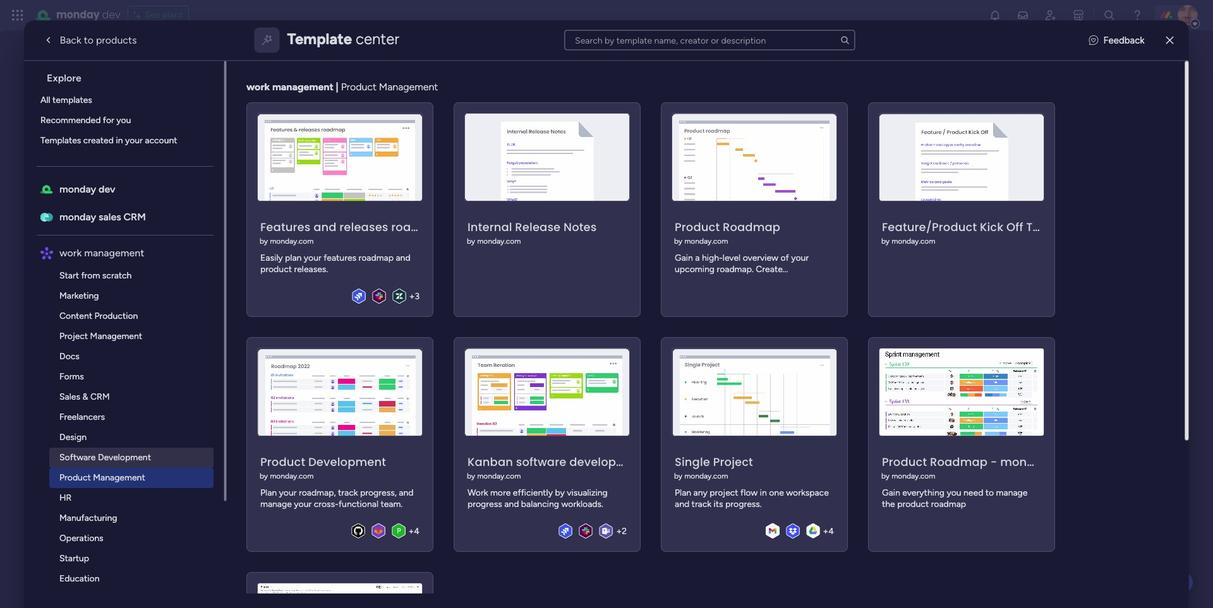 Task type: locate. For each thing, give the bounding box(es) containing it.
2 vertical spatial dev
[[1053, 454, 1074, 470]]

0 horizontal spatial roadmap
[[723, 219, 781, 235]]

product inside gain everything you need to manage the product roadmap
[[898, 499, 930, 510]]

start from scratch
[[60, 270, 132, 281]]

notifications image
[[989, 9, 1002, 21]]

by inside feature/product kick off template by monday.com
[[882, 237, 890, 246]]

management up the scratch
[[85, 247, 145, 259]]

product for product roadmap
[[675, 219, 720, 235]]

monday sales crm
[[60, 210, 146, 222]]

track down any
[[692, 499, 712, 510]]

marketing
[[60, 290, 99, 301]]

template up |
[[287, 29, 352, 48]]

product inside product roadmap by monday.com
[[675, 219, 720, 235]]

accountability
[[675, 275, 731, 286]]

monday.com down feature/product
[[892, 237, 936, 246]]

product development by monday.com
[[260, 454, 386, 481]]

2 vertical spatial manage
[[261, 499, 292, 510]]

1 plan from the left
[[261, 488, 277, 498]]

+ 2
[[617, 526, 627, 537]]

for inside explore element
[[103, 114, 115, 125]]

1 vertical spatial for
[[734, 275, 745, 286]]

development inside product development by monday.com
[[309, 454, 386, 470]]

0 horizontal spatial you
[[117, 114, 131, 125]]

0 horizontal spatial manage
[[261, 499, 292, 510]]

product down software
[[60, 472, 91, 483]]

1 vertical spatial roadmap
[[931, 454, 988, 470]]

roadmap inside features and releases roadmap by monday.com
[[392, 219, 446, 235]]

software
[[517, 454, 567, 470]]

plan for product
[[261, 488, 277, 498]]

you left need
[[947, 488, 962, 498]]

management down center
[[379, 80, 438, 92]]

0 horizontal spatial project
[[60, 331, 88, 341]]

track up functional
[[338, 488, 358, 498]]

dev inside product roadmap - monday dev by monday.com
[[1053, 454, 1074, 470]]

4 for development
[[414, 526, 420, 537]]

0 horizontal spatial gain
[[675, 253, 694, 263]]

product inside work management templates element
[[60, 472, 91, 483]]

development up product management
[[98, 452, 151, 463]]

single
[[675, 454, 711, 470]]

2 4 from the left
[[829, 526, 835, 537]]

track inside plan your roadmap, track progress, and manage your cross-functional team.
[[338, 488, 358, 498]]

monday.com up high-
[[685, 237, 729, 246]]

1 horizontal spatial you
[[947, 488, 962, 498]]

product inside product development by monday.com
[[261, 454, 306, 470]]

select product image
[[11, 9, 24, 21]]

product down everything
[[898, 499, 930, 510]]

roadmap down releases on the top of page
[[359, 253, 394, 263]]

crm
[[124, 210, 146, 222], [91, 391, 110, 402]]

1 + 4 from the left
[[409, 526, 420, 537]]

monday.com up everything
[[892, 472, 936, 481]]

2 vertical spatial management
[[93, 472, 145, 483]]

by inside product development by monday.com
[[260, 472, 268, 481]]

1 vertical spatial gain
[[883, 488, 901, 498]]

product up a on the top right of page
[[675, 219, 720, 235]]

roadmap down need
[[932, 499, 967, 510]]

1 horizontal spatial plan
[[675, 488, 692, 498]]

0 vertical spatial for
[[103, 114, 115, 125]]

any
[[694, 488, 708, 498]]

efficiently
[[513, 488, 553, 498]]

plan
[[261, 488, 277, 498], [675, 488, 692, 498]]

monday dev up back to products button in the left top of the page
[[56, 8, 120, 22]]

gain left a on the top right of page
[[675, 253, 694, 263]]

see plans
[[145, 9, 183, 20]]

1 horizontal spatial manage
[[675, 287, 707, 297]]

1 vertical spatial product
[[898, 499, 930, 510]]

for up templates created in your account
[[103, 114, 115, 125]]

0 vertical spatial management
[[379, 80, 438, 92]]

everything
[[903, 488, 945, 498]]

list box containing explore
[[29, 61, 227, 609]]

docs
[[60, 351, 80, 362]]

gain up the
[[883, 488, 901, 498]]

functional
[[339, 499, 379, 510]]

more
[[491, 488, 511, 498]]

all templates
[[41, 94, 92, 105]]

0 vertical spatial roadmap
[[392, 219, 446, 235]]

and down more
[[505, 499, 519, 510]]

gain inside gain a high-level overview of your upcoming roadmap. create accountability for team members, manage timelines, and more!
[[675, 253, 694, 263]]

project
[[710, 488, 739, 498]]

4 for project
[[829, 526, 835, 537]]

notes
[[564, 219, 597, 235]]

1 horizontal spatial roadmap
[[931, 454, 988, 470]]

plan your roadmap, track progress, and manage your cross-functional team.
[[261, 488, 414, 510]]

track inside plan any project flow in one workspace and track its progress.
[[692, 499, 712, 510]]

+ 4
[[409, 526, 420, 537], [824, 526, 835, 537]]

1 horizontal spatial to
[[986, 488, 995, 498]]

back to products button
[[32, 27, 147, 53]]

dev
[[102, 8, 120, 22], [99, 183, 116, 195], [1053, 454, 1074, 470]]

work
[[247, 80, 270, 92], [60, 247, 82, 259]]

for inside gain a high-level overview of your upcoming roadmap. create accountability for team members, manage timelines, and more!
[[734, 275, 745, 286]]

by inside single project by monday.com
[[675, 472, 683, 481]]

0 vertical spatial track
[[338, 488, 358, 498]]

you inside explore element
[[117, 114, 131, 125]]

account
[[145, 135, 178, 145]]

monday left "sales" on the top of page
[[60, 210, 96, 222]]

production
[[95, 310, 138, 321]]

1 horizontal spatial work
[[247, 80, 270, 92]]

+ for single project
[[824, 526, 829, 537]]

0 horizontal spatial plan
[[261, 488, 277, 498]]

development
[[570, 454, 647, 470]]

management left |
[[273, 80, 334, 92]]

invite members image
[[1045, 9, 1057, 21]]

2 plan from the left
[[675, 488, 692, 498]]

1 vertical spatial in
[[760, 488, 767, 498]]

plan left any
[[675, 488, 692, 498]]

product up everything
[[883, 454, 928, 470]]

and inside 'work more efficiently by visualizing progress and balancing workloads.'
[[505, 499, 519, 510]]

freelancers
[[60, 411, 105, 422]]

to
[[84, 34, 94, 46], [986, 488, 995, 498]]

see
[[145, 9, 160, 20]]

monday.com
[[270, 237, 314, 246], [478, 237, 521, 246], [685, 237, 729, 246], [892, 237, 936, 246], [270, 472, 314, 481], [478, 472, 521, 481], [685, 472, 729, 481], [892, 472, 936, 481]]

1 vertical spatial track
[[692, 499, 712, 510]]

1 horizontal spatial gain
[[883, 488, 901, 498]]

roadmap inside gain everything you need to manage the product roadmap
[[932, 499, 967, 510]]

0 vertical spatial crm
[[124, 210, 146, 222]]

back
[[60, 34, 81, 46]]

0 vertical spatial work
[[247, 80, 270, 92]]

and down the team
[[749, 287, 763, 297]]

and up + 3
[[396, 253, 411, 263]]

work for work management
[[60, 247, 82, 259]]

easily
[[261, 253, 283, 263]]

project management
[[60, 331, 143, 341]]

software development
[[60, 452, 151, 463]]

features and releases roadmap by monday.com
[[260, 219, 446, 246]]

crm right "sales" on the top of page
[[124, 210, 146, 222]]

to right need
[[986, 488, 995, 498]]

releases
[[340, 219, 389, 235]]

cross-
[[314, 499, 339, 510]]

product right |
[[341, 80, 377, 92]]

crm inside work management templates element
[[91, 391, 110, 402]]

center
[[356, 29, 399, 48]]

timelines,
[[709, 287, 747, 297]]

1 vertical spatial management
[[85, 247, 145, 259]]

gain
[[675, 253, 694, 263], [883, 488, 901, 498]]

product inside product roadmap - monday dev by monday.com
[[883, 454, 928, 470]]

manage left cross-
[[261, 499, 292, 510]]

product for product roadmap - monday dev
[[883, 454, 928, 470]]

2 horizontal spatial manage
[[997, 488, 1028, 498]]

0 horizontal spatial product
[[261, 264, 292, 275]]

gain inside gain everything you need to manage the product roadmap
[[883, 488, 901, 498]]

roadmap inside product roadmap - monday dev by monday.com
[[931, 454, 988, 470]]

plan any project flow in one workspace and track its progress.
[[675, 488, 829, 510]]

startup
[[60, 553, 89, 564]]

0 horizontal spatial template
[[287, 29, 352, 48]]

0 vertical spatial project
[[60, 331, 88, 341]]

0 horizontal spatial track
[[338, 488, 358, 498]]

close image
[[1167, 35, 1174, 45]]

to inside gain everything you need to manage the product roadmap
[[986, 488, 995, 498]]

1 horizontal spatial in
[[760, 488, 767, 498]]

plan inside plan any project flow in one workspace and track its progress.
[[675, 488, 692, 498]]

project
[[60, 331, 88, 341], [714, 454, 754, 470]]

3
[[415, 291, 420, 302]]

monday.com inside product development by monday.com
[[270, 472, 314, 481]]

0 vertical spatial you
[[117, 114, 131, 125]]

in right created
[[116, 135, 123, 145]]

your down "roadmap,"
[[294, 499, 312, 510]]

james peterson image
[[1178, 5, 1198, 25]]

management down production at bottom left
[[90, 331, 143, 341]]

products
[[96, 34, 137, 46]]

project up "project"
[[714, 454, 754, 470]]

plan for single
[[675, 488, 692, 498]]

your up releases.
[[304, 253, 322, 263]]

1 vertical spatial you
[[947, 488, 962, 498]]

1 horizontal spatial track
[[692, 499, 712, 510]]

monday.com up any
[[685, 472, 729, 481]]

roadmap inside product roadmap by monday.com
[[723, 219, 781, 235]]

roadmap right releases on the top of page
[[392, 219, 446, 235]]

plan inside plan your roadmap, track progress, and manage your cross-functional team.
[[261, 488, 277, 498]]

and up team.
[[399, 488, 414, 498]]

0 vertical spatial in
[[116, 135, 123, 145]]

1 horizontal spatial product
[[898, 499, 930, 510]]

in left one
[[760, 488, 767, 498]]

0 vertical spatial gain
[[675, 253, 694, 263]]

1 horizontal spatial for
[[734, 275, 745, 286]]

feedback
[[1104, 34, 1145, 46]]

roadmap.
[[717, 264, 754, 275]]

0 vertical spatial management
[[273, 80, 334, 92]]

2 + 4 from the left
[[824, 526, 835, 537]]

your left account
[[125, 135, 143, 145]]

0 vertical spatial to
[[84, 34, 94, 46]]

monday.com down kanban
[[478, 472, 521, 481]]

0 horizontal spatial in
[[116, 135, 123, 145]]

start
[[60, 270, 79, 281]]

need
[[964, 488, 984, 498]]

0 horizontal spatial management
[[85, 247, 145, 259]]

for down roadmap.
[[734, 275, 745, 286]]

template right off
[[1027, 219, 1082, 235]]

project inside work management templates element
[[60, 331, 88, 341]]

1 vertical spatial work
[[60, 247, 82, 259]]

you inside gain everything you need to manage the product roadmap
[[947, 488, 962, 498]]

1 4 from the left
[[414, 526, 420, 537]]

1 vertical spatial project
[[714, 454, 754, 470]]

1 vertical spatial template
[[1027, 219, 1082, 235]]

and left its
[[675, 499, 690, 510]]

monday.com inside single project by monday.com
[[685, 472, 729, 481]]

1 horizontal spatial project
[[714, 454, 754, 470]]

management
[[379, 80, 438, 92], [90, 331, 143, 341], [93, 472, 145, 483]]

0 vertical spatial product
[[261, 264, 292, 275]]

development
[[98, 452, 151, 463], [309, 454, 386, 470]]

0 horizontal spatial + 4
[[409, 526, 420, 537]]

1 vertical spatial dev
[[99, 183, 116, 195]]

1 horizontal spatial + 4
[[824, 526, 835, 537]]

project down content
[[60, 331, 88, 341]]

template center
[[287, 29, 399, 48]]

1 horizontal spatial development
[[309, 454, 386, 470]]

1 vertical spatial manage
[[997, 488, 1028, 498]]

+ 4 for single project
[[824, 526, 835, 537]]

progress
[[468, 499, 503, 510]]

monday.com up "roadmap,"
[[270, 472, 314, 481]]

your left "roadmap,"
[[279, 488, 297, 498]]

manage down -
[[997, 488, 1028, 498]]

template inside feature/product kick off template by monday.com
[[1027, 219, 1082, 235]]

list box
[[29, 61, 227, 609]]

high-
[[702, 253, 723, 263]]

0 vertical spatial template
[[287, 29, 352, 48]]

0 vertical spatial manage
[[675, 287, 707, 297]]

None search field
[[564, 30, 855, 50]]

roadmap up need
[[931, 454, 988, 470]]

monday dev up monday sales crm
[[60, 183, 116, 195]]

plan left "roadmap,"
[[261, 488, 277, 498]]

by inside 'work more efficiently by visualizing progress and balancing workloads.'
[[556, 488, 565, 498]]

1 vertical spatial management
[[90, 331, 143, 341]]

0 horizontal spatial development
[[98, 452, 151, 463]]

by inside features and releases roadmap by monday.com
[[260, 237, 268, 246]]

progress,
[[361, 488, 397, 498]]

and up features on the left top of the page
[[314, 219, 337, 235]]

monday.com down internal
[[478, 237, 521, 246]]

to right back
[[84, 34, 94, 46]]

1 horizontal spatial 4
[[829, 526, 835, 537]]

product down the easily
[[261, 264, 292, 275]]

development inside work management templates element
[[98, 452, 151, 463]]

work inside list box
[[60, 247, 82, 259]]

recommended for you
[[41, 114, 131, 125]]

1 vertical spatial roadmap
[[359, 253, 394, 263]]

0 horizontal spatial crm
[[91, 391, 110, 402]]

1 horizontal spatial template
[[1027, 219, 1082, 235]]

monday.com down features
[[270, 237, 314, 246]]

+ for features and releases roadmap
[[410, 291, 415, 302]]

roadmap up overview
[[723, 219, 781, 235]]

0 horizontal spatial for
[[103, 114, 115, 125]]

product up "roadmap,"
[[261, 454, 306, 470]]

the
[[883, 499, 896, 510]]

+ for product development
[[409, 526, 414, 537]]

management inside list box
[[85, 247, 145, 259]]

1 horizontal spatial crm
[[124, 210, 146, 222]]

sales
[[99, 210, 121, 222]]

1 vertical spatial to
[[986, 488, 995, 498]]

your right of
[[792, 253, 809, 263]]

development for product
[[309, 454, 386, 470]]

2 vertical spatial roadmap
[[932, 499, 967, 510]]

by inside kanban software development by monday.com
[[467, 472, 476, 481]]

1 horizontal spatial management
[[273, 80, 334, 92]]

software
[[60, 452, 96, 463]]

roadmap,
[[299, 488, 336, 498]]

+
[[410, 291, 415, 302], [409, 526, 414, 537], [617, 526, 622, 537], [824, 526, 829, 537]]

you up templates created in your account
[[117, 114, 131, 125]]

1 vertical spatial crm
[[91, 391, 110, 402]]

manage down accountability
[[675, 287, 707, 297]]

features
[[261, 219, 311, 235]]

hr
[[60, 492, 72, 503]]

0 vertical spatial roadmap
[[723, 219, 781, 235]]

gain for product roadmap - monday dev
[[883, 488, 901, 498]]

development up plan your roadmap, track progress, and manage your cross-functional team.
[[309, 454, 386, 470]]

crm right &
[[91, 391, 110, 402]]

management down 'software development' at the left
[[93, 472, 145, 483]]

for
[[103, 114, 115, 125], [734, 275, 745, 286]]

monday
[[56, 8, 100, 22], [60, 183, 96, 195], [60, 210, 96, 222], [1001, 454, 1050, 470]]

monday right -
[[1001, 454, 1050, 470]]

kick
[[981, 219, 1004, 235]]

single project by monday.com
[[675, 454, 754, 481]]

and inside plan your roadmap, track progress, and manage your cross-functional team.
[[399, 488, 414, 498]]

0 horizontal spatial 4
[[414, 526, 420, 537]]

all
[[41, 94, 51, 105]]

workspace
[[787, 488, 829, 498]]

you for for
[[117, 114, 131, 125]]

+ for kanban software development
[[617, 526, 622, 537]]

0 horizontal spatial to
[[84, 34, 94, 46]]

create
[[756, 264, 783, 275]]

0 horizontal spatial work
[[60, 247, 82, 259]]



Task type: vqa. For each thing, say whether or not it's contained in the screenshot.
Project Management's the Management
yes



Task type: describe. For each thing, give the bounding box(es) containing it.
monday inside product roadmap - monday dev by monday.com
[[1001, 454, 1050, 470]]

back to products
[[60, 34, 137, 46]]

1 vertical spatial monday dev
[[60, 183, 116, 195]]

search image
[[840, 35, 850, 45]]

work
[[468, 488, 489, 498]]

help
[[1160, 577, 1183, 589]]

team
[[747, 275, 767, 286]]

product roadmap by monday.com
[[675, 219, 781, 246]]

monday.com inside features and releases roadmap by monday.com
[[270, 237, 314, 246]]

feedback link
[[1089, 33, 1145, 47]]

and inside plan any project flow in one workspace and track its progress.
[[675, 499, 690, 510]]

by inside product roadmap by monday.com
[[675, 237, 683, 246]]

management for work management
[[85, 247, 145, 259]]

monday.com inside feature/product kick off template by monday.com
[[892, 237, 936, 246]]

work management
[[60, 247, 145, 259]]

search everything image
[[1104, 9, 1116, 21]]

by inside internal release notes by monday.com
[[467, 237, 476, 246]]

update feed image
[[1017, 9, 1030, 21]]

operations
[[60, 533, 104, 544]]

manage inside gain everything you need to manage the product roadmap
[[997, 488, 1028, 498]]

work management templates element
[[37, 265, 224, 609]]

progress.
[[726, 499, 762, 510]]

more!
[[766, 287, 789, 297]]

monday.com inside kanban software development by monday.com
[[478, 472, 521, 481]]

overview
[[743, 253, 779, 263]]

to inside button
[[84, 34, 94, 46]]

crm for sales & crm
[[91, 391, 110, 402]]

manufacturing
[[60, 513, 118, 523]]

see plans button
[[128, 6, 189, 25]]

Search by template name, creator or description search field
[[564, 30, 855, 50]]

and inside features and releases roadmap by monday.com
[[314, 219, 337, 235]]

from
[[81, 270, 100, 281]]

content production
[[60, 310, 138, 321]]

help image
[[1131, 9, 1144, 21]]

v2 user feedback image
[[1089, 33, 1099, 47]]

help button
[[1149, 573, 1193, 594]]

balancing
[[522, 499, 560, 510]]

monday.com inside product roadmap by monday.com
[[685, 237, 729, 246]]

&
[[83, 391, 88, 402]]

in inside plan any project flow in one workspace and track its progress.
[[760, 488, 767, 498]]

easily plan your features roadmap and product releases.
[[261, 253, 411, 275]]

explore heading
[[37, 61, 224, 90]]

forms
[[60, 371, 84, 382]]

sales
[[60, 391, 81, 402]]

upcoming
[[675, 264, 715, 275]]

team.
[[381, 499, 403, 510]]

monday marketplace image
[[1073, 9, 1085, 21]]

roadmap for monday.com
[[723, 219, 781, 235]]

explore
[[47, 71, 82, 83]]

monday up monday sales crm
[[60, 183, 96, 195]]

-
[[991, 454, 998, 470]]

your inside gain a high-level overview of your upcoming roadmap. create accountability for team members, manage timelines, and more!
[[792, 253, 809, 263]]

management for product management
[[93, 472, 145, 483]]

your inside explore element
[[125, 135, 143, 145]]

gain everything you need to manage the product roadmap
[[883, 488, 1028, 510]]

created
[[84, 135, 114, 145]]

releases.
[[294, 264, 328, 275]]

visualizing
[[567, 488, 608, 498]]

templates
[[41, 135, 81, 145]]

templates created in your account
[[41, 135, 178, 145]]

of
[[781, 253, 790, 263]]

monday up back
[[56, 8, 100, 22]]

2
[[622, 526, 627, 537]]

kanban
[[468, 454, 513, 470]]

monday.com inside product roadmap - monday dev by monday.com
[[892, 472, 936, 481]]

development for software
[[98, 452, 151, 463]]

gain for product roadmap
[[675, 253, 694, 263]]

management for project management
[[90, 331, 143, 341]]

and inside gain a high-level overview of your upcoming roadmap. create accountability for team members, manage timelines, and more!
[[749, 287, 763, 297]]

education
[[60, 573, 100, 584]]

+ 4 for product development
[[409, 526, 420, 537]]

one
[[770, 488, 785, 498]]

crm for monday sales crm
[[124, 210, 146, 222]]

scratch
[[103, 270, 132, 281]]

product inside easily plan your features roadmap and product releases.
[[261, 264, 292, 275]]

sales & crm
[[60, 391, 110, 402]]

internal release notes by monday.com
[[467, 219, 597, 246]]

plan
[[285, 253, 302, 263]]

workloads.
[[562, 499, 604, 510]]

feature/product kick off template by monday.com
[[882, 219, 1082, 246]]

a
[[696, 253, 700, 263]]

by inside product roadmap - monday dev by monday.com
[[882, 472, 890, 481]]

|
[[336, 80, 339, 92]]

work for work management | product management
[[247, 80, 270, 92]]

members,
[[770, 275, 809, 286]]

templates
[[53, 94, 92, 105]]

explore element
[[37, 90, 224, 150]]

in inside explore element
[[116, 135, 123, 145]]

and inside easily plan your features roadmap and product releases.
[[396, 253, 411, 263]]

0 vertical spatial monday dev
[[56, 8, 120, 22]]

you for everything
[[947, 488, 962, 498]]

project inside single project by monday.com
[[714, 454, 754, 470]]

work management | product management
[[247, 80, 438, 92]]

work more efficiently by visualizing progress and balancing workloads.
[[468, 488, 608, 510]]

your inside easily plan your features roadmap and product releases.
[[304, 253, 322, 263]]

flow
[[741, 488, 758, 498]]

level
[[723, 253, 741, 263]]

manage inside gain a high-level overview of your upcoming roadmap. create accountability for team members, manage timelines, and more!
[[675, 287, 707, 297]]

0 vertical spatial dev
[[102, 8, 120, 22]]

manage inside plan your roadmap, track progress, and manage your cross-functional team.
[[261, 499, 292, 510]]

kanban software development by monday.com
[[467, 454, 647, 481]]

features
[[324, 253, 357, 263]]

internal
[[468, 219, 513, 235]]

monday.com inside internal release notes by monday.com
[[478, 237, 521, 246]]

roadmap inside easily plan your features roadmap and product releases.
[[359, 253, 394, 263]]

product roadmap - monday dev by monday.com
[[882, 454, 1074, 481]]

product for product development
[[261, 454, 306, 470]]

design
[[60, 432, 87, 442]]

management for work management | product management
[[273, 80, 334, 92]]

release
[[516, 219, 561, 235]]

plans
[[162, 9, 183, 20]]

feature/product
[[883, 219, 978, 235]]

roadmap for monday
[[931, 454, 988, 470]]

its
[[714, 499, 724, 510]]



